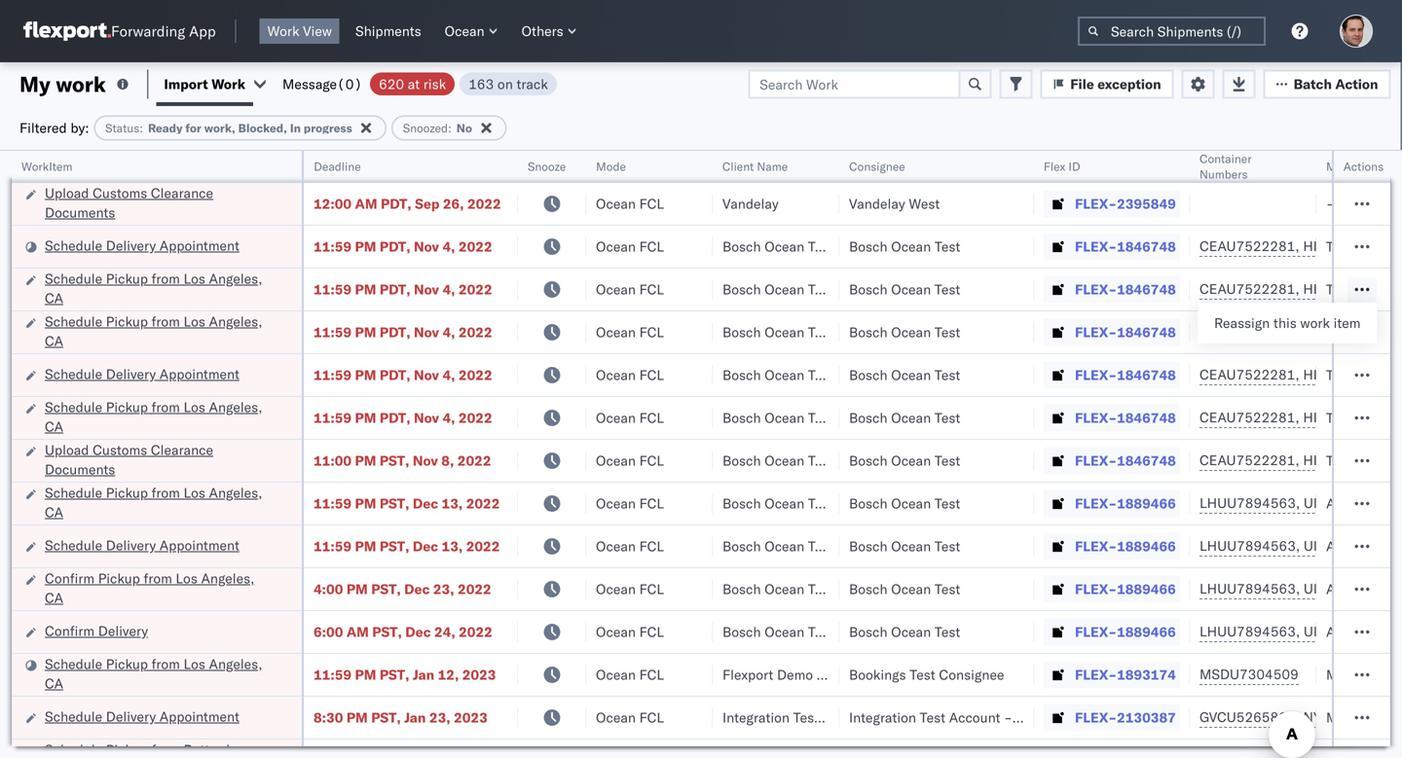 Task type: describe. For each thing, give the bounding box(es) containing it.
flex-2395849
[[1076, 195, 1177, 212]]

pst, for 'confirm delivery' button
[[372, 624, 402, 641]]

5 test123456 from the top
[[1327, 410, 1403, 427]]

uetu5238478 for confirm delivery
[[1304, 624, 1399, 641]]

3 fcl from the top
[[640, 281, 664, 298]]

demo
[[777, 667, 814, 684]]

shipments link
[[348, 19, 429, 44]]

12,
[[438, 667, 459, 684]]

1 schedule pickup from los angeles, ca button from the top
[[45, 269, 277, 310]]

mbl/mawb
[[1327, 159, 1395, 174]]

resize handle column header for container numbers
[[1294, 151, 1317, 759]]

pm for "schedule pickup from los angeles, ca" link corresponding to 5th schedule pickup from los angeles, ca button from the top of the page
[[355, 667, 376, 684]]

flex- for "schedule pickup from los angeles, ca" link for third schedule pickup from los angeles, ca button from the bottom of the page
[[1076, 410, 1118, 427]]

maeu97361
[[1327, 667, 1403, 684]]

client
[[723, 159, 754, 174]]

schedule pickup from los angeles, ca for fourth schedule pickup from los angeles, ca button's "schedule pickup from los angeles, ca" link
[[45, 485, 263, 521]]

2 1846748 from the top
[[1118, 281, 1177, 298]]

filtered by:
[[19, 119, 89, 136]]

hlxu6269489, for "schedule pickup from los angeles, ca" link for third schedule pickup from los angeles, ca button from the bottom of the page
[[1304, 409, 1403, 426]]

3 flex- from the top
[[1076, 281, 1118, 298]]

customs for 12:00 am pdt, sep 26, 2022
[[93, 185, 147, 202]]

2 test123456 from the top
[[1327, 281, 1403, 298]]

7 fcl from the top
[[640, 453, 664, 470]]

fcl for 3rd schedule delivery appointment button from the bottom of the page
[[640, 367, 664, 384]]

ceau7522281, hlxu6269489, for 1st schedule delivery appointment link
[[1200, 238, 1403, 255]]

11:59 for third schedule delivery appointment link from the bottom of the page
[[314, 367, 352, 384]]

mode
[[596, 159, 626, 174]]

upload for 12:00 am pdt, sep 26, 2022
[[45, 185, 89, 202]]

flex- for fourth schedule pickup from los angeles, ca button's "schedule pickup from los angeles, ca" link
[[1076, 495, 1118, 512]]

confirm for confirm pickup from los angeles, ca
[[45, 570, 95, 587]]

mbl/mawb n button
[[1317, 155, 1403, 174]]

6:00
[[314, 624, 343, 641]]

hlxu6269489, for "schedule pickup from los angeles, ca" link for second schedule pickup from los angeles, ca button from the top
[[1304, 323, 1403, 341]]

3 test123456 from the top
[[1327, 324, 1403, 341]]

1846748 for 1st schedule delivery appointment link
[[1118, 238, 1177, 255]]

reassign
[[1215, 315, 1271, 332]]

fcl for 4th schedule delivery appointment button from the bottom of the page
[[640, 238, 664, 255]]

appointment for 3rd schedule delivery appointment link from the top
[[160, 537, 240, 554]]

620
[[379, 76, 404, 93]]

2130387
[[1118, 710, 1177, 727]]

1846748 for third schedule delivery appointment link from the bottom of the page
[[1118, 367, 1177, 384]]

id
[[1069, 159, 1081, 174]]

12:00 am pdt, sep 26, 2022
[[314, 195, 501, 212]]

jan for 12,
[[413, 667, 435, 684]]

ceau7522281, for 1st schedule delivery appointment link
[[1200, 238, 1300, 255]]

blocked,
[[238, 121, 287, 135]]

file exception
[[1071, 76, 1162, 93]]

1 test123456 from the top
[[1327, 238, 1403, 255]]

pst, left 8,
[[380, 453, 410, 470]]

ceau7522281, for third schedule delivery appointment link from the bottom of the page
[[1200, 366, 1300, 383]]

3 schedule pickup from los angeles, ca button from the top
[[45, 398, 277, 439]]

6 test123456 from the top
[[1327, 453, 1403, 470]]

forwarding app link
[[23, 21, 216, 41]]

at
[[408, 76, 420, 93]]

in
[[290, 121, 301, 135]]

schedule pickup from los angeles, ca for "schedule pickup from los angeles, ca" link for second schedule pickup from los angeles, ca button from the top
[[45, 313, 263, 350]]

1889466 for confirm delivery
[[1118, 624, 1177, 641]]

snoozed : no
[[403, 121, 472, 135]]

4:00
[[314, 581, 343, 598]]

8:30
[[314, 710, 343, 727]]

flex-2130387
[[1076, 710, 1177, 727]]

lhuu7894563, uetu5238478 for schedule pickup from los angeles, ca
[[1200, 495, 1399, 512]]

vandelay west
[[850, 195, 941, 212]]

app
[[189, 22, 216, 40]]

163 on track
[[469, 76, 548, 93]]

los for third schedule pickup from los angeles, ca button from the bottom of the page
[[184, 399, 205, 416]]

abcdefg78 for schedule delivery appointment
[[1327, 538, 1403, 555]]

11:59 pm pdt, nov 4, 2022 for "schedule pickup from los angeles, ca" link for second schedule pickup from los angeles, ca button from the top
[[314, 324, 493, 341]]

import work
[[164, 76, 246, 93]]

11:59 pm pdt, nov 4, 2022 for "schedule pickup from los angeles, ca" link for third schedule pickup from los angeles, ca button from the bottom of the page
[[314, 410, 493, 427]]

3 schedule delivery appointment from the top
[[45, 537, 240, 554]]

1 schedule delivery appointment from the top
[[45, 237, 240, 254]]

bookings
[[850, 667, 907, 684]]

ceau7522281, hlxu6269489, for "schedule pickup from los angeles, ca" link for third schedule pickup from los angeles, ca button from the bottom of the page
[[1200, 409, 1403, 426]]

maeu94084
[[1327, 710, 1403, 727]]

2 11:59 pm pdt, nov 4, 2022 from the top
[[314, 281, 493, 298]]

n
[[1398, 159, 1403, 174]]

pdt, for second schedule pickup from los angeles, ca button from the top
[[380, 324, 411, 341]]

6 ceau7522281, hlxu6269489, from the top
[[1200, 452, 1403, 469]]

import
[[164, 76, 208, 93]]

resize handle column header for client name
[[816, 151, 840, 759]]

consignee button
[[840, 155, 1015, 174]]

fcl for fourth schedule pickup from los angeles, ca button
[[640, 495, 664, 512]]

ca for "schedule pickup from los angeles, ca" link related to 1st schedule pickup from los angeles, ca button from the top of the page
[[45, 290, 63, 307]]

flexport
[[723, 667, 774, 684]]

2 ceau7522281, hlxu6269489, from the top
[[1200, 281, 1403, 298]]

mbl/mawb n
[[1327, 159, 1403, 174]]

2 schedule delivery appointment link from the top
[[45, 365, 240, 384]]

vandelay for vandelay
[[723, 195, 779, 212]]

container
[[1200, 152, 1252, 166]]

flex
[[1044, 159, 1066, 174]]

confirm delivery button
[[45, 622, 148, 644]]

ready
[[148, 121, 183, 135]]

uetu5238478 for confirm pickup from los angeles, ca
[[1304, 581, 1399, 598]]

work,
[[204, 121, 235, 135]]

(0)
[[337, 76, 362, 93]]

batch
[[1294, 76, 1333, 93]]

4 4, from the top
[[443, 367, 455, 384]]

4 schedule delivery appointment button from the top
[[45, 708, 240, 729]]

6 1846748 from the top
[[1118, 453, 1177, 470]]

1 ocean fcl from the top
[[596, 195, 664, 212]]

others
[[522, 22, 564, 39]]

angeles, for "schedule pickup from los angeles, ca" link for second schedule pickup from los angeles, ca button from the top
[[209, 313, 263, 330]]

8:30 pm pst, jan 23, 2023
[[314, 710, 488, 727]]

Search Shipments (/) text field
[[1079, 17, 1267, 46]]

deadline
[[314, 159, 361, 174]]

1893174
[[1118, 667, 1177, 684]]

this
[[1274, 315, 1298, 332]]

2 schedule delivery appointment button from the top
[[45, 365, 240, 386]]

schedule for second schedule delivery appointment button from the bottom
[[45, 537, 102, 554]]

lhuu7894563, for schedule delivery appointment
[[1200, 538, 1301, 555]]

6 ceau7522281, from the top
[[1200, 452, 1300, 469]]

deadline button
[[304, 155, 499, 174]]

lhuu7894563, uetu5238478 for confirm pickup from los angeles, ca
[[1200, 581, 1399, 598]]

0 horizontal spatial work
[[212, 76, 246, 93]]

am for pst,
[[347, 624, 369, 641]]

flex- for "schedule pickup from los angeles, ca" link corresponding to 5th schedule pickup from los angeles, ca button from the top of the page
[[1076, 667, 1118, 684]]

4 schedule delivery appointment from the top
[[45, 709, 240, 726]]

4 schedule pickup from los angeles, ca button from the top
[[45, 484, 277, 525]]

los for fourth schedule pickup from los angeles, ca button
[[184, 485, 205, 502]]

5 schedule pickup from los angeles, ca button from the top
[[45, 655, 277, 696]]

confirm pickup from los angeles, ca button
[[45, 569, 277, 610]]

1 flex- from the top
[[1076, 195, 1118, 212]]

message (0)
[[283, 76, 362, 93]]

ceau7522281, hlxu6269489, for "schedule pickup from los angeles, ca" link for second schedule pickup from los angeles, ca button from the top
[[1200, 323, 1403, 341]]

schedule pickup from los angeles, ca link for fourth schedule pickup from los angeles, ca button
[[45, 484, 277, 523]]

2 schedule delivery appointment from the top
[[45, 366, 240, 383]]

item
[[1334, 315, 1361, 332]]

1 schedule delivery appointment link from the top
[[45, 236, 240, 256]]

5 4, from the top
[[443, 410, 455, 427]]

schedule for second schedule pickup from los angeles, ca button from the top
[[45, 313, 102, 330]]

0 horizontal spatial work
[[56, 71, 106, 97]]

los for 1st schedule pickup from los angeles, ca button from the top of the page
[[184, 270, 205, 287]]

by:
[[70, 119, 89, 136]]

nyku9743990
[[1304, 709, 1400, 726]]

6 hlxu6269489, from the top
[[1304, 452, 1403, 469]]

snooze
[[528, 159, 566, 174]]

schedule for 5th schedule pickup from los angeles, ca button from the top of the page
[[45, 656, 102, 673]]

integration test account - karl lagerfeld
[[850, 710, 1103, 727]]

resize handle column header for flex id
[[1167, 151, 1191, 759]]

msdu7304509
[[1200, 666, 1299, 683]]

23, for dec
[[433, 581, 455, 598]]

upload customs clearance documents for 11:00 pm pst, nov 8, 2022
[[45, 442, 213, 478]]

2 4, from the top
[[443, 281, 455, 298]]

pm for 3rd schedule delivery appointment link from the top
[[355, 538, 376, 555]]

consignee for flexport demo consignee
[[817, 667, 883, 684]]

karl
[[1017, 710, 1042, 727]]

documents for 11:00
[[45, 461, 115, 478]]

1 4, from the top
[[443, 238, 455, 255]]

no
[[457, 121, 472, 135]]

status : ready for work, blocked, in progress
[[105, 121, 352, 135]]

upload customs clearance documents for 12:00 am pdt, sep 26, 2022
[[45, 185, 213, 221]]

container numbers button
[[1191, 147, 1298, 182]]

pickup for fourth schedule pickup from los angeles, ca button
[[106, 485, 148, 502]]

delivery for 1st schedule delivery appointment button from the bottom of the page
[[106, 709, 156, 726]]

confirm delivery
[[45, 623, 148, 640]]

am for pdt,
[[355, 195, 378, 212]]

flex id
[[1044, 159, 1081, 174]]

flex- for 1st schedule delivery appointment link
[[1076, 238, 1118, 255]]

6:00 am pst, dec 24, 2022
[[314, 624, 493, 641]]

schedule pickup from los angeles, ca for "schedule pickup from los angeles, ca" link related to 1st schedule pickup from los angeles, ca button from the top of the page
[[45, 270, 263, 307]]

schedule for third schedule pickup from los angeles, ca button from the bottom of the page
[[45, 399, 102, 416]]

ocean button
[[437, 19, 506, 44]]

flex-1846748 for third schedule delivery appointment link from the bottom of the page
[[1076, 367, 1177, 384]]

3 resize handle column header from the left
[[563, 151, 587, 759]]

7 flex- from the top
[[1076, 453, 1118, 470]]

schedule pickup from los angeles, ca for "schedule pickup from los angeles, ca" link for third schedule pickup from los angeles, ca button from the bottom of the page
[[45, 399, 263, 436]]

7 ocean fcl from the top
[[596, 453, 664, 470]]

pm for fourth schedule pickup from los angeles, ca button's "schedule pickup from los angeles, ca" link
[[355, 495, 376, 512]]

upload customs clearance documents button for 11:00 pm pst, nov 8, 2022
[[45, 441, 277, 482]]

flex-1893174
[[1076, 667, 1177, 684]]

1889466 for schedule pickup from los angeles, ca
[[1118, 495, 1177, 512]]

container numbers
[[1200, 152, 1252, 182]]

flex- for third schedule delivery appointment link from the bottom of the page
[[1076, 367, 1118, 384]]

workitem
[[21, 159, 72, 174]]

confirm delivery link
[[45, 622, 148, 642]]

risk
[[424, 76, 446, 93]]

gvcu5265864,
[[1200, 709, 1301, 726]]

620 at risk
[[379, 76, 446, 93]]

lhuu7894563, for confirm delivery
[[1200, 624, 1301, 641]]

23, for jan
[[430, 710, 451, 727]]

3 4, from the top
[[443, 324, 455, 341]]

status
[[105, 121, 140, 135]]

flexport. image
[[23, 21, 111, 41]]

upload customs clearance documents button for 12:00 am pdt, sep 26, 2022
[[45, 184, 277, 225]]

11:00 pm pst, nov 8, 2022
[[314, 453, 492, 470]]

pst, for confirm pickup from los angeles, ca button
[[371, 581, 401, 598]]

bookings test consignee
[[850, 667, 1005, 684]]

confirm pickup from los angeles, ca
[[45, 570, 255, 607]]

1846748 for "schedule pickup from los angeles, ca" link for second schedule pickup from los angeles, ca button from the top
[[1118, 324, 1177, 341]]

sep
[[415, 195, 440, 212]]

angeles, for fourth schedule pickup from los angeles, ca button's "schedule pickup from los angeles, ca" link
[[209, 485, 263, 502]]

11:59 for "schedule pickup from los angeles, ca" link for second schedule pickup from los angeles, ca button from the top
[[314, 324, 352, 341]]

name
[[757, 159, 788, 174]]

ocean fcl for confirm delivery link
[[596, 624, 664, 641]]



Task type: vqa. For each thing, say whether or not it's contained in the screenshot.
seventh Fcl from the bottom
yes



Task type: locate. For each thing, give the bounding box(es) containing it.
others button
[[514, 19, 585, 44]]

11:59 pm pst, dec 13, 2022 up 4:00 pm pst, dec 23, 2022
[[314, 538, 500, 555]]

view
[[303, 22, 332, 39]]

workitem button
[[12, 155, 283, 174]]

13, down 8,
[[442, 495, 463, 512]]

1 horizontal spatial work
[[268, 22, 300, 39]]

dec down 11:00 pm pst, nov 8, 2022
[[413, 495, 439, 512]]

8,
[[442, 453, 454, 470]]

1 vertical spatial work
[[1301, 315, 1331, 332]]

0 vertical spatial jan
[[413, 667, 435, 684]]

ca inside confirm pickup from los angeles, ca
[[45, 590, 63, 607]]

confirm down confirm pickup from los angeles, ca
[[45, 623, 95, 640]]

0 vertical spatial clearance
[[151, 185, 213, 202]]

6 resize handle column header from the left
[[1011, 151, 1035, 759]]

delivery for 4th schedule delivery appointment button from the bottom of the page
[[106, 237, 156, 254]]

delivery
[[106, 237, 156, 254], [106, 366, 156, 383], [106, 537, 156, 554], [98, 623, 148, 640], [106, 709, 156, 726]]

1846748
[[1118, 238, 1177, 255], [1118, 281, 1177, 298], [1118, 324, 1177, 341], [1118, 367, 1177, 384], [1118, 410, 1177, 427], [1118, 453, 1177, 470]]

1 horizontal spatial vandelay
[[850, 195, 906, 212]]

jan for 23,
[[405, 710, 426, 727]]

client name
[[723, 159, 788, 174]]

from inside confirm pickup from los angeles, ca
[[144, 570, 172, 587]]

fcl for 1st schedule delivery appointment button from the bottom of the page
[[640, 710, 664, 727]]

pst, up the 6:00 am pst, dec 24, 2022
[[371, 581, 401, 598]]

2023 down the 12,
[[454, 710, 488, 727]]

11:59 for fourth schedule pickup from los angeles, ca button's "schedule pickup from los angeles, ca" link
[[314, 495, 352, 512]]

23, down the 12,
[[430, 710, 451, 727]]

angeles, inside confirm pickup from los angeles, ca
[[201, 570, 255, 587]]

11:59 for 3rd schedule delivery appointment link from the top
[[314, 538, 352, 555]]

los for 5th schedule pickup from los angeles, ca button from the top of the page
[[184, 656, 205, 673]]

1889466 for schedule delivery appointment
[[1118, 538, 1177, 555]]

delivery for 'confirm delivery' button
[[98, 623, 148, 640]]

resize handle column header for deadline
[[495, 151, 518, 759]]

1 vertical spatial work
[[212, 76, 246, 93]]

abcdefg78 for confirm pickup from los angeles, ca
[[1327, 581, 1403, 598]]

: for snoozed
[[448, 121, 452, 135]]

0 vertical spatial work
[[56, 71, 106, 97]]

1 vertical spatial 2023
[[454, 710, 488, 727]]

2 documents from the top
[[45, 461, 115, 478]]

4 lhuu7894563, from the top
[[1200, 624, 1301, 641]]

confirm up the confirm delivery
[[45, 570, 95, 587]]

schedule for 1st schedule delivery appointment button from the bottom of the page
[[45, 709, 102, 726]]

11:59
[[314, 238, 352, 255], [314, 281, 352, 298], [314, 324, 352, 341], [314, 367, 352, 384], [314, 410, 352, 427], [314, 495, 352, 512], [314, 538, 352, 555], [314, 667, 352, 684]]

work right this
[[1301, 315, 1331, 332]]

12:00
[[314, 195, 352, 212]]

jan
[[413, 667, 435, 684], [405, 710, 426, 727]]

1 lhuu7894563, from the top
[[1200, 495, 1301, 512]]

1 horizontal spatial :
[[448, 121, 452, 135]]

angeles,
[[209, 270, 263, 287], [209, 313, 263, 330], [209, 399, 263, 416], [209, 485, 263, 502], [201, 570, 255, 587], [209, 656, 263, 673]]

4 ocean fcl from the top
[[596, 324, 664, 341]]

lhuu7894563, for confirm pickup from los angeles, ca
[[1200, 581, 1301, 598]]

13, up 4:00 pm pst, dec 23, 2022
[[442, 538, 463, 555]]

work
[[56, 71, 106, 97], [1301, 315, 1331, 332]]

bosch ocean test
[[723, 238, 834, 255], [850, 238, 961, 255], [723, 281, 834, 298], [850, 281, 961, 298], [723, 324, 834, 341], [850, 324, 961, 341], [723, 367, 834, 384], [850, 367, 961, 384], [723, 410, 834, 427], [850, 410, 961, 427], [723, 453, 834, 470], [850, 453, 961, 470], [723, 495, 834, 512], [850, 495, 961, 512], [723, 538, 834, 555], [850, 538, 961, 555], [723, 581, 834, 598], [850, 581, 961, 598], [723, 624, 834, 641], [850, 624, 961, 641]]

flex- for the confirm pickup from los angeles, ca link
[[1076, 581, 1118, 598]]

ceau7522281, for "schedule pickup from los angeles, ca" link for second schedule pickup from los angeles, ca button from the top
[[1200, 323, 1300, 341]]

1846748 for "schedule pickup from los angeles, ca" link for third schedule pickup from los angeles, ca button from the bottom of the page
[[1118, 410, 1177, 427]]

0 vertical spatial 2023
[[463, 667, 496, 684]]

pm for third schedule delivery appointment link from the bottom of the page
[[355, 367, 376, 384]]

flex-1846748 for "schedule pickup from los angeles, ca" link for second schedule pickup from los angeles, ca button from the top
[[1076, 324, 1177, 341]]

flex-1846748
[[1076, 238, 1177, 255], [1076, 281, 1177, 298], [1076, 324, 1177, 341], [1076, 367, 1177, 384], [1076, 410, 1177, 427], [1076, 453, 1177, 470]]

pst, up the 8:30 pm pst, jan 23, 2023
[[380, 667, 410, 684]]

confirm
[[45, 570, 95, 587], [45, 623, 95, 640]]

upload customs clearance documents link for 12:00 am pdt, sep 26, 2022
[[45, 184, 277, 223]]

fcl for second schedule pickup from los angeles, ca button from the top
[[640, 324, 664, 341]]

2 schedule pickup from los angeles, ca link from the top
[[45, 312, 277, 351]]

4 abcdefg78 from the top
[[1327, 624, 1403, 641]]

uetu5238478 for schedule delivery appointment
[[1304, 538, 1399, 555]]

2023 right the 12,
[[463, 667, 496, 684]]

consignee up vandelay west
[[850, 159, 906, 174]]

pm for 1st schedule delivery appointment link
[[355, 238, 376, 255]]

am right 12:00
[[355, 195, 378, 212]]

pickup inside confirm pickup from los angeles, ca
[[98, 570, 140, 587]]

2023
[[463, 667, 496, 684], [454, 710, 488, 727]]

pickup for confirm pickup from los angeles, ca button
[[98, 570, 140, 587]]

appointment for third schedule delivery appointment link from the bottom of the page
[[160, 366, 240, 383]]

1 vertical spatial confirm
[[45, 623, 95, 640]]

reassign this work item
[[1215, 315, 1361, 332]]

1 lhuu7894563, uetu5238478 from the top
[[1200, 495, 1399, 512]]

1 hlxu6269489, from the top
[[1304, 238, 1403, 255]]

pm for "schedule pickup from los angeles, ca" link for third schedule pickup from los angeles, ca button from the bottom of the page
[[355, 410, 376, 427]]

2395849
[[1118, 195, 1177, 212]]

1 fcl from the top
[[640, 195, 664, 212]]

8 11:59 from the top
[[314, 667, 352, 684]]

jan down 11:59 pm pst, jan 12, 2023
[[405, 710, 426, 727]]

on
[[498, 76, 513, 93]]

actions
[[1345, 159, 1385, 174]]

batch action button
[[1264, 70, 1392, 99]]

9 flex- from the top
[[1076, 538, 1118, 555]]

10 fcl from the top
[[640, 581, 664, 598]]

5 ocean fcl from the top
[[596, 367, 664, 384]]

1 schedule pickup from los angeles, ca from the top
[[45, 270, 263, 307]]

pst, down 11:00 pm pst, nov 8, 2022
[[380, 495, 410, 512]]

import work button
[[164, 76, 246, 93]]

1 customs from the top
[[93, 185, 147, 202]]

2 13, from the top
[[442, 538, 463, 555]]

pm for the confirm pickup from los angeles, ca link
[[347, 581, 368, 598]]

appointment
[[160, 237, 240, 254], [160, 366, 240, 383], [160, 537, 240, 554], [160, 709, 240, 726]]

dec up the 6:00 am pst, dec 24, 2022
[[405, 581, 430, 598]]

consignee up integration
[[817, 667, 883, 684]]

0 horizontal spatial :
[[140, 121, 143, 135]]

1 vertical spatial 13,
[[442, 538, 463, 555]]

11:59 pm pdt, nov 4, 2022 for 1st schedule delivery appointment link
[[314, 238, 493, 255]]

from for fourth schedule pickup from los angeles, ca button
[[152, 485, 180, 502]]

1 vertical spatial documents
[[45, 461, 115, 478]]

--
[[1327, 195, 1344, 212]]

forwarding app
[[111, 22, 216, 40]]

163
[[469, 76, 494, 93]]

2 schedule pickup from los angeles, ca from the top
[[45, 313, 263, 350]]

11:59 pm pst, dec 13, 2022 for schedule pickup from los angeles, ca
[[314, 495, 500, 512]]

work up by: on the left top of the page
[[56, 71, 106, 97]]

ca for "schedule pickup from los angeles, ca" link for second schedule pickup from los angeles, ca button from the top
[[45, 333, 63, 350]]

delivery inside confirm delivery link
[[98, 623, 148, 640]]

3 lhuu7894563, uetu5238478 from the top
[[1200, 581, 1399, 598]]

schedule pickup from los angeles, ca link
[[45, 269, 277, 308], [45, 312, 277, 351], [45, 398, 277, 437], [45, 484, 277, 523], [45, 655, 277, 694]]

4 appointment from the top
[[160, 709, 240, 726]]

clearance
[[151, 185, 213, 202], [151, 442, 213, 459]]

upload customs clearance documents link
[[45, 184, 277, 223], [45, 441, 277, 480]]

fcl for 5th schedule pickup from los angeles, ca button from the top of the page
[[640, 667, 664, 684]]

2 hlxu6269489, from the top
[[1304, 281, 1403, 298]]

work left view
[[268, 22, 300, 39]]

7 resize handle column header from the left
[[1167, 151, 1191, 759]]

hlxu6269489, for third schedule delivery appointment link from the bottom of the page
[[1304, 366, 1403, 383]]

0 vertical spatial am
[[355, 195, 378, 212]]

1 vertical spatial upload customs clearance documents button
[[45, 441, 277, 482]]

2 flex-1846748 from the top
[[1076, 281, 1177, 298]]

1 upload customs clearance documents link from the top
[[45, 184, 277, 223]]

1 vertical spatial 23,
[[430, 710, 451, 727]]

test
[[808, 238, 834, 255], [935, 238, 961, 255], [808, 281, 834, 298], [935, 281, 961, 298], [808, 324, 834, 341], [935, 324, 961, 341], [808, 367, 834, 384], [935, 367, 961, 384], [808, 410, 834, 427], [935, 410, 961, 427], [808, 453, 834, 470], [935, 453, 961, 470], [808, 495, 834, 512], [935, 495, 961, 512], [808, 538, 834, 555], [935, 538, 961, 555], [808, 581, 834, 598], [935, 581, 961, 598], [808, 624, 834, 641], [935, 624, 961, 641], [910, 667, 936, 684], [920, 710, 946, 727]]

ocean inside button
[[445, 22, 485, 39]]

lhuu7894563, uetu5238478 for schedule delivery appointment
[[1200, 538, 1399, 555]]

4 schedule delivery appointment link from the top
[[45, 708, 240, 727]]

0 vertical spatial 13,
[[442, 495, 463, 512]]

2 ceau7522281, from the top
[[1200, 281, 1300, 298]]

5 ceau7522281, hlxu6269489, from the top
[[1200, 409, 1403, 426]]

4 11:59 pm pdt, nov 4, 2022 from the top
[[314, 367, 493, 384]]

4 flex- from the top
[[1076, 324, 1118, 341]]

1 vertical spatial 11:59 pm pst, dec 13, 2022
[[314, 538, 500, 555]]

dec for schedule delivery appointment
[[413, 538, 439, 555]]

4 11:59 from the top
[[314, 367, 352, 384]]

vandelay down client name
[[723, 195, 779, 212]]

for
[[186, 121, 202, 135]]

resize handle column header
[[279, 151, 302, 759], [495, 151, 518, 759], [563, 151, 587, 759], [690, 151, 713, 759], [816, 151, 840, 759], [1011, 151, 1035, 759], [1167, 151, 1191, 759], [1294, 151, 1317, 759], [1368, 151, 1391, 759]]

1 vandelay from the left
[[723, 195, 779, 212]]

1 upload customs clearance documents from the top
[[45, 185, 213, 221]]

11:59 pm pst, dec 13, 2022
[[314, 495, 500, 512], [314, 538, 500, 555]]

6 schedule from the top
[[45, 485, 102, 502]]

7 schedule from the top
[[45, 537, 102, 554]]

1 horizontal spatial work
[[1301, 315, 1331, 332]]

from for third schedule pickup from los angeles, ca button from the bottom of the page
[[152, 399, 180, 416]]

3 1889466 from the top
[[1118, 581, 1177, 598]]

1 ceau7522281, from the top
[[1200, 238, 1300, 255]]

pm for "schedule pickup from los angeles, ca" link for second schedule pickup from los angeles, ca button from the top
[[355, 324, 376, 341]]

schedule delivery appointment link
[[45, 236, 240, 256], [45, 365, 240, 384], [45, 536, 240, 556], [45, 708, 240, 727]]

angeles, for "schedule pickup from los angeles, ca" link related to 1st schedule pickup from los angeles, ca button from the top of the page
[[209, 270, 263, 287]]

1 vertical spatial upload customs clearance documents link
[[45, 441, 277, 480]]

: left ready
[[140, 121, 143, 135]]

work view link
[[260, 19, 340, 44]]

7 11:59 from the top
[[314, 538, 352, 555]]

batch action
[[1294, 76, 1379, 93]]

pickup
[[106, 270, 148, 287], [106, 313, 148, 330], [106, 399, 148, 416], [106, 485, 148, 502], [98, 570, 140, 587], [106, 656, 148, 673]]

pst, up 4:00 pm pst, dec 23, 2022
[[380, 538, 410, 555]]

11:59 pm pst, jan 12, 2023
[[314, 667, 496, 684]]

1 vertical spatial upload customs clearance documents
[[45, 442, 213, 478]]

3 schedule pickup from los angeles, ca from the top
[[45, 399, 263, 436]]

: left no
[[448, 121, 452, 135]]

client name button
[[713, 155, 820, 174]]

appointment for first schedule delivery appointment link from the bottom of the page
[[160, 709, 240, 726]]

filtered
[[19, 119, 67, 136]]

4 ceau7522281, hlxu6269489, from the top
[[1200, 366, 1403, 383]]

2 upload customs clearance documents button from the top
[[45, 441, 277, 482]]

0 vertical spatial confirm
[[45, 570, 95, 587]]

ocean fcl for 3rd schedule delivery appointment link from the top
[[596, 538, 664, 555]]

0 vertical spatial customs
[[93, 185, 147, 202]]

2 : from the left
[[448, 121, 452, 135]]

action
[[1336, 76, 1379, 93]]

4 test123456 from the top
[[1327, 367, 1403, 384]]

fcl for second schedule delivery appointment button from the bottom
[[640, 538, 664, 555]]

1 vertical spatial jan
[[405, 710, 426, 727]]

los
[[184, 270, 205, 287], [184, 313, 205, 330], [184, 399, 205, 416], [184, 485, 205, 502], [176, 570, 198, 587], [184, 656, 205, 673]]

consignee
[[850, 159, 906, 174], [817, 667, 883, 684], [940, 667, 1005, 684]]

2 upload customs clearance documents link from the top
[[45, 441, 277, 480]]

1 resize handle column header from the left
[[279, 151, 302, 759]]

angeles, for "schedule pickup from los angeles, ca" link for third schedule pickup from los angeles, ca button from the bottom of the page
[[209, 399, 263, 416]]

0 vertical spatial upload customs clearance documents button
[[45, 184, 277, 225]]

vandelay left west
[[850, 195, 906, 212]]

jan left the 12,
[[413, 667, 435, 684]]

6 flex-1846748 from the top
[[1076, 453, 1177, 470]]

los for confirm pickup from los angeles, ca button
[[176, 570, 198, 587]]

2 schedule pickup from los angeles, ca button from the top
[[45, 312, 277, 353]]

8 fcl from the top
[[640, 495, 664, 512]]

my work
[[19, 71, 106, 97]]

4 schedule pickup from los angeles, ca link from the top
[[45, 484, 277, 523]]

0 vertical spatial work
[[268, 22, 300, 39]]

ocean fcl for "schedule pickup from los angeles, ca" link for second schedule pickup from los angeles, ca button from the top
[[596, 324, 664, 341]]

file
[[1071, 76, 1095, 93]]

0 vertical spatial upload customs clearance documents
[[45, 185, 213, 221]]

0 vertical spatial upload customs clearance documents link
[[45, 184, 277, 223]]

message
[[283, 76, 337, 93]]

2 resize handle column header from the left
[[495, 151, 518, 759]]

2 flex- from the top
[[1076, 238, 1118, 255]]

13 flex- from the top
[[1076, 710, 1118, 727]]

schedule for 3rd schedule delivery appointment button from the bottom of the page
[[45, 366, 102, 383]]

0 vertical spatial 11:59 pm pst, dec 13, 2022
[[314, 495, 500, 512]]

flexport demo consignee
[[723, 667, 883, 684]]

11:59 pm pdt, nov 4, 2022 for third schedule delivery appointment link from the bottom of the page
[[314, 367, 493, 384]]

pst, down 4:00 pm pst, dec 23, 2022
[[372, 624, 402, 641]]

ca for "schedule pickup from los angeles, ca" link corresponding to 5th schedule pickup from los angeles, ca button from the top of the page
[[45, 676, 63, 693]]

confirm pickup from los angeles, ca link
[[45, 569, 277, 608]]

flex- for first schedule delivery appointment link from the bottom of the page
[[1076, 710, 1118, 727]]

4 flex-1846748 from the top
[[1076, 367, 1177, 384]]

dec for confirm delivery
[[406, 624, 431, 641]]

11 fcl from the top
[[640, 624, 664, 641]]

ocean fcl for the confirm pickup from los angeles, ca link
[[596, 581, 664, 598]]

23, up 24,
[[433, 581, 455, 598]]

24,
[[434, 624, 456, 641]]

1 schedule from the top
[[45, 237, 102, 254]]

work view
[[268, 22, 332, 39]]

1 flex-1846748 from the top
[[1076, 238, 1177, 255]]

hlxu6269489,
[[1304, 238, 1403, 255], [1304, 281, 1403, 298], [1304, 323, 1403, 341], [1304, 366, 1403, 383], [1304, 409, 1403, 426], [1304, 452, 1403, 469]]

consignee inside button
[[850, 159, 906, 174]]

gvcu5265864, nyku9743990
[[1200, 709, 1400, 726]]

2 11:59 from the top
[[314, 281, 352, 298]]

3 ca from the top
[[45, 418, 63, 436]]

work inside work view link
[[268, 22, 300, 39]]

1 vertical spatial clearance
[[151, 442, 213, 459]]

consignee up account
[[940, 667, 1005, 684]]

pst, for 5th schedule pickup from los angeles, ca button from the top of the page
[[380, 667, 410, 684]]

schedule delivery appointment
[[45, 237, 240, 254], [45, 366, 240, 383], [45, 537, 240, 554], [45, 709, 240, 726]]

2022
[[468, 195, 501, 212], [459, 238, 493, 255], [459, 281, 493, 298], [459, 324, 493, 341], [459, 367, 493, 384], [459, 410, 493, 427], [458, 453, 492, 470], [466, 495, 500, 512], [466, 538, 500, 555], [458, 581, 492, 598], [459, 624, 493, 641]]

from
[[152, 270, 180, 287], [152, 313, 180, 330], [152, 399, 180, 416], [152, 485, 180, 502], [144, 570, 172, 587], [152, 656, 180, 673]]

ocean fcl for "schedule pickup from los angeles, ca" link for third schedule pickup from los angeles, ca button from the bottom of the page
[[596, 410, 664, 427]]

confirm for confirm delivery
[[45, 623, 95, 640]]

5 flex- from the top
[[1076, 367, 1118, 384]]

los inside confirm pickup from los angeles, ca
[[176, 570, 198, 587]]

5 ceau7522281, from the top
[[1200, 409, 1300, 426]]

3 schedule pickup from los angeles, ca link from the top
[[45, 398, 277, 437]]

5 ca from the top
[[45, 590, 63, 607]]

vandelay
[[723, 195, 779, 212], [850, 195, 906, 212]]

confirm inside confirm pickup from los angeles, ca
[[45, 570, 95, 587]]

1 : from the left
[[140, 121, 143, 135]]

6 fcl from the top
[[640, 410, 664, 427]]

pickup for third schedule pickup from los angeles, ca button from the bottom of the page
[[106, 399, 148, 416]]

2 schedule from the top
[[45, 270, 102, 287]]

flex-1889466 for confirm delivery
[[1076, 624, 1177, 641]]

1 schedule delivery appointment button from the top
[[45, 236, 240, 258]]

dec left 24,
[[406, 624, 431, 641]]

0 horizontal spatial vandelay
[[723, 195, 779, 212]]

track
[[517, 76, 548, 93]]

file exception button
[[1041, 70, 1175, 99], [1041, 70, 1175, 99]]

9 resize handle column header from the left
[[1368, 151, 1391, 759]]

1 vertical spatial upload
[[45, 442, 89, 459]]

2 abcdefg78 from the top
[[1327, 538, 1403, 555]]

0 vertical spatial 23,
[[433, 581, 455, 598]]

4 schedule from the top
[[45, 366, 102, 383]]

3 lhuu7894563, from the top
[[1200, 581, 1301, 598]]

26,
[[443, 195, 464, 212]]

customs
[[93, 185, 147, 202], [93, 442, 147, 459]]

pst, down 11:59 pm pst, jan 12, 2023
[[371, 710, 401, 727]]

12 ocean fcl from the top
[[596, 667, 664, 684]]

Search Work text field
[[749, 70, 961, 99]]

0 vertical spatial upload
[[45, 185, 89, 202]]

1 appointment from the top
[[160, 237, 240, 254]]

9 fcl from the top
[[640, 538, 664, 555]]

clearance for 12:00 am pdt, sep 26, 2022
[[151, 185, 213, 202]]

2 ca from the top
[[45, 333, 63, 350]]

dec up 4:00 pm pst, dec 23, 2022
[[413, 538, 439, 555]]

4 1846748 from the top
[[1118, 367, 1177, 384]]

angeles, for "schedule pickup from los angeles, ca" link corresponding to 5th schedule pickup from los angeles, ca button from the top of the page
[[209, 656, 263, 673]]

2 upload customs clearance documents from the top
[[45, 442, 213, 478]]

pst, for fourth schedule pickup from los angeles, ca button
[[380, 495, 410, 512]]

upload customs clearance documents link for 11:00 pm pst, nov 8, 2022
[[45, 441, 277, 480]]

customs for 11:00 pm pst, nov 8, 2022
[[93, 442, 147, 459]]

1 vertical spatial am
[[347, 624, 369, 641]]

1889466 for confirm pickup from los angeles, ca
[[1118, 581, 1177, 598]]

1 1889466 from the top
[[1118, 495, 1177, 512]]

progress
[[304, 121, 352, 135]]

11:59 pm pst, dec 13, 2022 down 11:00 pm pst, nov 8, 2022
[[314, 495, 500, 512]]

schedule
[[45, 237, 102, 254], [45, 270, 102, 287], [45, 313, 102, 330], [45, 366, 102, 383], [45, 399, 102, 416], [45, 485, 102, 502], [45, 537, 102, 554], [45, 656, 102, 673], [45, 709, 102, 726]]

upload for 11:00 pm pst, nov 8, 2022
[[45, 442, 89, 459]]

3 schedule delivery appointment button from the top
[[45, 536, 240, 558]]

3 11:59 pm pdt, nov 4, 2022 from the top
[[314, 324, 493, 341]]

work right import
[[212, 76, 246, 93]]

test123456
[[1327, 238, 1403, 255], [1327, 281, 1403, 298], [1327, 324, 1403, 341], [1327, 367, 1403, 384], [1327, 410, 1403, 427], [1327, 453, 1403, 470]]

pm
[[355, 238, 376, 255], [355, 281, 376, 298], [355, 324, 376, 341], [355, 367, 376, 384], [355, 410, 376, 427], [355, 453, 376, 470], [355, 495, 376, 512], [355, 538, 376, 555], [347, 581, 368, 598], [355, 667, 376, 684], [347, 710, 368, 727]]

11:59 for 1st schedule delivery appointment link
[[314, 238, 352, 255]]

my
[[19, 71, 50, 97]]

11:59 pm pdt, nov 4, 2022
[[314, 238, 493, 255], [314, 281, 493, 298], [314, 324, 493, 341], [314, 367, 493, 384], [314, 410, 493, 427]]

delivery for second schedule delivery appointment button from the bottom
[[106, 537, 156, 554]]

flex-1889466 for schedule pickup from los angeles, ca
[[1076, 495, 1177, 512]]

3 ocean fcl from the top
[[596, 281, 664, 298]]

flex-1846748 for "schedule pickup from los angeles, ca" link for third schedule pickup from los angeles, ca button from the bottom of the page
[[1076, 410, 1177, 427]]

13, for schedule delivery appointment
[[442, 538, 463, 555]]

schedule for 1st schedule pickup from los angeles, ca button from the top of the page
[[45, 270, 102, 287]]

2 vandelay from the left
[[850, 195, 906, 212]]

1 13, from the top
[[442, 495, 463, 512]]

dec
[[413, 495, 439, 512], [413, 538, 439, 555], [405, 581, 430, 598], [406, 624, 431, 641]]

1 vertical spatial customs
[[93, 442, 147, 459]]

11:00
[[314, 453, 352, 470]]

schedule pickup from los angeles, ca link for 5th schedule pickup from los angeles, ca button from the top of the page
[[45, 655, 277, 694]]

5 11:59 from the top
[[314, 410, 352, 427]]

2 uetu5238478 from the top
[[1304, 538, 1399, 555]]

ocean fcl for "schedule pickup from los angeles, ca" link corresponding to 5th schedule pickup from los angeles, ca button from the top of the page
[[596, 667, 664, 684]]

ceau7522281, hlxu6269489,
[[1200, 238, 1403, 255], [1200, 281, 1403, 298], [1200, 323, 1403, 341], [1200, 366, 1403, 383], [1200, 409, 1403, 426], [1200, 452, 1403, 469]]

schedule delivery appointment button
[[45, 236, 240, 258], [45, 365, 240, 386], [45, 536, 240, 558], [45, 708, 240, 729]]

1 flex-1889466 from the top
[[1076, 495, 1177, 512]]

4 fcl from the top
[[640, 324, 664, 341]]

pst, for 1st schedule delivery appointment button from the bottom of the page
[[371, 710, 401, 727]]

schedule pickup from los angeles, ca for "schedule pickup from los angeles, ca" link corresponding to 5th schedule pickup from los angeles, ca button from the top of the page
[[45, 656, 263, 693]]

2 ocean fcl from the top
[[596, 238, 664, 255]]

ca
[[45, 290, 63, 307], [45, 333, 63, 350], [45, 418, 63, 436], [45, 504, 63, 521], [45, 590, 63, 607], [45, 676, 63, 693]]

am right 6:00
[[347, 624, 369, 641]]

4 lhuu7894563, uetu5238478 from the top
[[1200, 624, 1399, 641]]

flex- for confirm delivery link
[[1076, 624, 1118, 641]]

1 11:59 from the top
[[314, 238, 352, 255]]

schedule for fourth schedule pickup from los angeles, ca button
[[45, 485, 102, 502]]

documents
[[45, 204, 115, 221], [45, 461, 115, 478]]

3 schedule delivery appointment link from the top
[[45, 536, 240, 556]]

0 vertical spatial documents
[[45, 204, 115, 221]]



